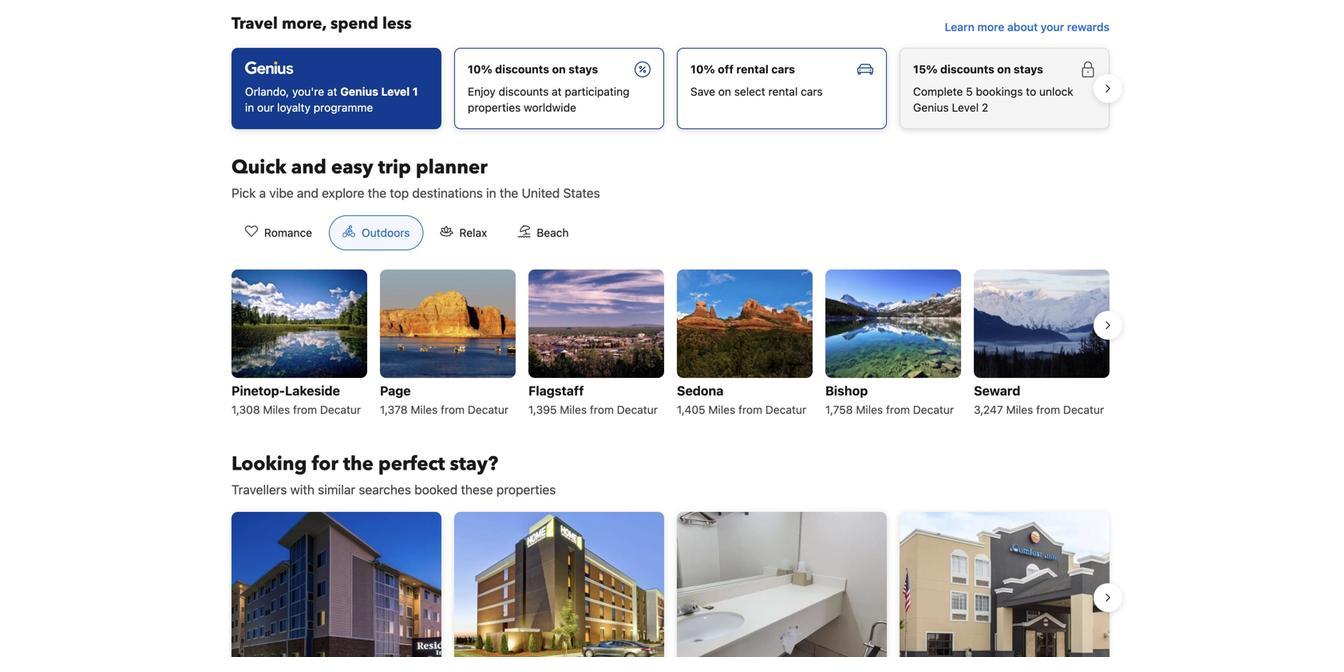 Task type: vqa. For each thing, say whether or not it's contained in the screenshot.


Task type: locate. For each thing, give the bounding box(es) containing it.
1 region from the top
[[219, 41, 1123, 136]]

at
[[327, 85, 337, 98], [552, 85, 562, 98]]

0 horizontal spatial in
[[245, 101, 254, 114]]

from
[[293, 404, 317, 417], [441, 404, 465, 417], [590, 404, 614, 417], [739, 404, 763, 417], [886, 404, 910, 417], [1036, 404, 1060, 417]]

decatur
[[320, 404, 361, 417], [468, 404, 509, 417], [617, 404, 658, 417], [766, 404, 806, 417], [913, 404, 954, 417], [1063, 404, 1104, 417]]

region containing 10% discounts on stays
[[219, 41, 1123, 136]]

2 decatur from the left
[[468, 404, 509, 417]]

10% for 10% off rental cars
[[691, 63, 715, 76]]

tab list
[[219, 215, 595, 251]]

0 vertical spatial rental
[[736, 63, 769, 76]]

1 vertical spatial rental
[[769, 85, 798, 98]]

orlando, you're at genius level 1 in our loyalty programme
[[245, 85, 418, 114]]

1 vertical spatial genius
[[913, 101, 949, 114]]

miles down the bishop
[[856, 404, 883, 417]]

10% up save
[[691, 63, 715, 76]]

miles down pinetop-
[[263, 404, 290, 417]]

genius inside complete 5 bookings to unlock genius level 2
[[913, 101, 949, 114]]

1,308
[[232, 404, 260, 417]]

easy
[[331, 154, 373, 181]]

10% up "enjoy"
[[468, 63, 492, 76]]

from right 1,758
[[886, 404, 910, 417]]

at up programme
[[327, 85, 337, 98]]

relax button
[[427, 215, 501, 251]]

1 vertical spatial region
[[219, 263, 1123, 426]]

2 from from the left
[[441, 404, 465, 417]]

rental
[[736, 63, 769, 76], [769, 85, 798, 98]]

1 horizontal spatial cars
[[801, 85, 823, 98]]

and right "vibe"
[[297, 186, 319, 201]]

2 stays from the left
[[1014, 63, 1043, 76]]

properties down "enjoy"
[[468, 101, 521, 114]]

miles right 1,378
[[411, 404, 438, 417]]

discounts up 'enjoy discounts at participating properties worldwide'
[[495, 63, 549, 76]]

1 vertical spatial in
[[486, 186, 496, 201]]

1 horizontal spatial 10%
[[691, 63, 715, 76]]

1 vertical spatial properties
[[497, 483, 556, 498]]

on for at
[[552, 63, 566, 76]]

less
[[382, 13, 412, 35]]

programme
[[314, 101, 373, 114]]

complete 5 bookings to unlock genius level 2
[[913, 85, 1074, 114]]

more,
[[282, 13, 327, 35]]

outdoors button
[[329, 215, 424, 251]]

decatur inside bishop 1,758 miles from decatur
[[913, 404, 954, 417]]

3 from from the left
[[590, 404, 614, 417]]

1 horizontal spatial genius
[[913, 101, 949, 114]]

genius
[[340, 85, 378, 98], [913, 101, 949, 114]]

from inside flagstaff 1,395 miles from decatur
[[590, 404, 614, 417]]

stays up to
[[1014, 63, 1043, 76]]

miles for page
[[411, 404, 438, 417]]

discounts
[[495, 63, 549, 76], [941, 63, 995, 76], [499, 85, 549, 98]]

6 decatur from the left
[[1063, 404, 1104, 417]]

rewards
[[1067, 20, 1110, 33]]

properties right the these
[[497, 483, 556, 498]]

0 horizontal spatial on
[[552, 63, 566, 76]]

0 vertical spatial cars
[[771, 63, 795, 76]]

from up the stay? in the left bottom of the page
[[441, 404, 465, 417]]

lakeside
[[285, 384, 340, 399]]

0 vertical spatial region
[[219, 41, 1123, 136]]

stays
[[569, 63, 598, 76], [1014, 63, 1043, 76]]

miles inside page 1,378 miles from decatur
[[411, 404, 438, 417]]

0 horizontal spatial level
[[381, 85, 410, 98]]

level inside orlando, you're at genius level 1 in our loyalty programme
[[381, 85, 410, 98]]

and
[[291, 154, 326, 181], [297, 186, 319, 201]]

0 vertical spatial and
[[291, 154, 326, 181]]

our
[[257, 101, 274, 114]]

decatur inside flagstaff 1,395 miles from decatur
[[617, 404, 658, 417]]

explore
[[322, 186, 364, 201]]

discounts down '10% discounts on stays'
[[499, 85, 549, 98]]

4 decatur from the left
[[766, 404, 806, 417]]

10%
[[468, 63, 492, 76], [691, 63, 715, 76]]

0 horizontal spatial cars
[[771, 63, 795, 76]]

from inside sedona 1,405 miles from decatur
[[739, 404, 763, 417]]

enjoy discounts at participating properties worldwide
[[468, 85, 630, 114]]

0 vertical spatial in
[[245, 101, 254, 114]]

at up worldwide at the top of the page
[[552, 85, 562, 98]]

cars
[[771, 63, 795, 76], [801, 85, 823, 98]]

on for bookings
[[997, 63, 1011, 76]]

genius down complete
[[913, 101, 949, 114]]

3,247
[[974, 404, 1003, 417]]

looking for the perfect stay? travellers with similar searches booked these properties
[[232, 451, 556, 498]]

searches
[[359, 483, 411, 498]]

level left 1
[[381, 85, 410, 98]]

decatur inside page 1,378 miles from decatur
[[468, 404, 509, 417]]

cars right "select"
[[801, 85, 823, 98]]

1,758
[[826, 404, 853, 417]]

rental right "select"
[[769, 85, 798, 98]]

15%
[[913, 63, 938, 76]]

from right 3,247
[[1036, 404, 1060, 417]]

decatur inside the pinetop-lakeside 1,308 miles from decatur
[[320, 404, 361, 417]]

15% discounts on stays
[[913, 63, 1043, 76]]

the right for
[[343, 451, 374, 478]]

learn
[[945, 20, 975, 33]]

0 vertical spatial level
[[381, 85, 410, 98]]

vibe
[[269, 186, 294, 201]]

4 from from the left
[[739, 404, 763, 417]]

from right "1,405"
[[739, 404, 763, 417]]

5 miles from the left
[[856, 404, 883, 417]]

discounts inside 'enjoy discounts at participating properties worldwide'
[[499, 85, 549, 98]]

cars up save on select rental cars
[[771, 63, 795, 76]]

blue genius logo image
[[245, 61, 293, 74], [245, 61, 293, 74]]

beach
[[537, 226, 569, 239]]

the inside looking for the perfect stay? travellers with similar searches booked these properties
[[343, 451, 374, 478]]

2 horizontal spatial on
[[997, 63, 1011, 76]]

3 miles from the left
[[560, 404, 587, 417]]

10% for 10% discounts on stays
[[468, 63, 492, 76]]

miles inside bishop 1,758 miles from decatur
[[856, 404, 883, 417]]

miles inside flagstaff 1,395 miles from decatur
[[560, 404, 587, 417]]

0 vertical spatial properties
[[468, 101, 521, 114]]

romance
[[264, 226, 312, 239]]

1 horizontal spatial at
[[552, 85, 562, 98]]

from for bishop
[[886, 404, 910, 417]]

2 10% from the left
[[691, 63, 715, 76]]

miles down sedona
[[709, 404, 736, 417]]

in left our
[[245, 101, 254, 114]]

seward
[[974, 384, 1021, 399]]

the
[[368, 186, 387, 201], [500, 186, 518, 201], [343, 451, 374, 478]]

properties inside 'enjoy discounts at participating properties worldwide'
[[468, 101, 521, 114]]

2 miles from the left
[[411, 404, 438, 417]]

miles down 'seward'
[[1006, 404, 1033, 417]]

on right save
[[718, 85, 731, 98]]

miles down flagstaff
[[560, 404, 587, 417]]

5 decatur from the left
[[913, 404, 954, 417]]

relax
[[459, 226, 487, 239]]

stays for 10% discounts on stays
[[569, 63, 598, 76]]

1 vertical spatial cars
[[801, 85, 823, 98]]

3 region from the top
[[219, 506, 1123, 658]]

from inside bishop 1,758 miles from decatur
[[886, 404, 910, 417]]

1 vertical spatial level
[[952, 101, 979, 114]]

decatur inside sedona 1,405 miles from decatur
[[766, 404, 806, 417]]

miles
[[263, 404, 290, 417], [411, 404, 438, 417], [560, 404, 587, 417], [709, 404, 736, 417], [856, 404, 883, 417], [1006, 404, 1033, 417]]

1 decatur from the left
[[320, 404, 361, 417]]

1 from from the left
[[293, 404, 317, 417]]

tab list containing romance
[[219, 215, 595, 251]]

from down lakeside at left
[[293, 404, 317, 417]]

from inside "seward 3,247 miles from decatur"
[[1036, 404, 1060, 417]]

0 vertical spatial genius
[[340, 85, 378, 98]]

on up "bookings"
[[997, 63, 1011, 76]]

discounts for 5
[[941, 63, 995, 76]]

from right 1,395
[[590, 404, 614, 417]]

miles inside sedona 1,405 miles from decatur
[[709, 404, 736, 417]]

5 from from the left
[[886, 404, 910, 417]]

beach button
[[504, 215, 582, 251]]

on up 'enjoy discounts at participating properties worldwide'
[[552, 63, 566, 76]]

discounts for discounts
[[495, 63, 549, 76]]

level
[[381, 85, 410, 98], [952, 101, 979, 114]]

discounts up 5
[[941, 63, 995, 76]]

region
[[219, 41, 1123, 136], [219, 263, 1123, 426], [219, 506, 1123, 658]]

in up relax
[[486, 186, 496, 201]]

in
[[245, 101, 254, 114], [486, 186, 496, 201]]

1,395
[[529, 404, 557, 417]]

travellers
[[232, 483, 287, 498]]

4 miles from the left
[[709, 404, 736, 417]]

1 stays from the left
[[569, 63, 598, 76]]

stays up participating at the top left
[[569, 63, 598, 76]]

1 horizontal spatial on
[[718, 85, 731, 98]]

and up "vibe"
[[291, 154, 326, 181]]

0 horizontal spatial genius
[[340, 85, 378, 98]]

more
[[978, 20, 1005, 33]]

on
[[552, 63, 566, 76], [997, 63, 1011, 76], [718, 85, 731, 98]]

2 region from the top
[[219, 263, 1123, 426]]

rental up "select"
[[736, 63, 769, 76]]

5
[[966, 85, 973, 98]]

from inside page 1,378 miles from decatur
[[441, 404, 465, 417]]

1 vertical spatial and
[[297, 186, 319, 201]]

at inside orlando, you're at genius level 1 in our loyalty programme
[[327, 85, 337, 98]]

0 horizontal spatial 10%
[[468, 63, 492, 76]]

2 at from the left
[[552, 85, 562, 98]]

1 horizontal spatial stays
[[1014, 63, 1043, 76]]

level down 5
[[952, 101, 979, 114]]

2 vertical spatial region
[[219, 506, 1123, 658]]

miles for sedona
[[709, 404, 736, 417]]

1 at from the left
[[327, 85, 337, 98]]

genius up programme
[[340, 85, 378, 98]]

from inside the pinetop-lakeside 1,308 miles from decatur
[[293, 404, 317, 417]]

3 decatur from the left
[[617, 404, 658, 417]]

1 horizontal spatial level
[[952, 101, 979, 114]]

quick
[[232, 154, 286, 181]]

0 horizontal spatial at
[[327, 85, 337, 98]]

0 horizontal spatial stays
[[569, 63, 598, 76]]

1 horizontal spatial in
[[486, 186, 496, 201]]

6 from from the left
[[1036, 404, 1060, 417]]

6 miles from the left
[[1006, 404, 1033, 417]]

1 10% from the left
[[468, 63, 492, 76]]

planner
[[416, 154, 488, 181]]

1 miles from the left
[[263, 404, 290, 417]]

quick and easy trip planner pick a vibe and explore the top destinations in the united states
[[232, 154, 600, 201]]

miles inside "seward 3,247 miles from decatur"
[[1006, 404, 1033, 417]]

with
[[290, 483, 315, 498]]

bookings
[[976, 85, 1023, 98]]

at inside 'enjoy discounts at participating properties worldwide'
[[552, 85, 562, 98]]

participating
[[565, 85, 630, 98]]

1,378
[[380, 404, 408, 417]]

decatur inside "seward 3,247 miles from decatur"
[[1063, 404, 1104, 417]]

properties
[[468, 101, 521, 114], [497, 483, 556, 498]]



Task type: describe. For each thing, give the bounding box(es) containing it.
select
[[734, 85, 766, 98]]

orlando,
[[245, 85, 289, 98]]

romance button
[[232, 215, 326, 251]]

outdoors
[[362, 226, 410, 239]]

2
[[982, 101, 989, 114]]

stay?
[[450, 451, 498, 478]]

destinations
[[412, 186, 483, 201]]

from for page
[[441, 404, 465, 417]]

loyalty
[[277, 101, 311, 114]]

sedona
[[677, 384, 724, 399]]

1,405
[[677, 404, 706, 417]]

level inside complete 5 bookings to unlock genius level 2
[[952, 101, 979, 114]]

about
[[1008, 20, 1038, 33]]

top
[[390, 186, 409, 201]]

decatur for page
[[468, 404, 509, 417]]

save on select rental cars
[[691, 85, 823, 98]]

your
[[1041, 20, 1064, 33]]

learn more about your rewards
[[945, 20, 1110, 33]]

decatur for bishop
[[913, 404, 954, 417]]

perfect
[[378, 451, 445, 478]]

you're
[[292, 85, 324, 98]]

pinetop-lakeside 1,308 miles from decatur
[[232, 384, 361, 417]]

decatur for flagstaff
[[617, 404, 658, 417]]

sedona 1,405 miles from decatur
[[677, 384, 806, 417]]

10% discounts on stays
[[468, 63, 598, 76]]

region containing pinetop-lakeside
[[219, 263, 1123, 426]]

from for sedona
[[739, 404, 763, 417]]

learn more about your rewards link
[[939, 13, 1116, 41]]

a
[[259, 186, 266, 201]]

bishop
[[826, 384, 868, 399]]

1
[[413, 85, 418, 98]]

off
[[718, 63, 734, 76]]

worldwide
[[524, 101, 576, 114]]

the left top
[[368, 186, 387, 201]]

similar
[[318, 483, 355, 498]]

miles for bishop
[[856, 404, 883, 417]]

save
[[691, 85, 715, 98]]

united
[[522, 186, 560, 201]]

for
[[312, 451, 338, 478]]

miles for flagstaff
[[560, 404, 587, 417]]

travel more, spend less
[[232, 13, 412, 35]]

flagstaff
[[529, 384, 584, 399]]

in inside 'quick and easy trip planner pick a vibe and explore the top destinations in the united states'
[[486, 186, 496, 201]]

in inside orlando, you're at genius level 1 in our loyalty programme
[[245, 101, 254, 114]]

from for seward
[[1036, 404, 1060, 417]]

seward 3,247 miles from decatur
[[974, 384, 1104, 417]]

complete
[[913, 85, 963, 98]]

pinetop-
[[232, 384, 285, 399]]

from for flagstaff
[[590, 404, 614, 417]]

enjoy
[[468, 85, 496, 98]]

spend
[[331, 13, 378, 35]]

to
[[1026, 85, 1036, 98]]

region for travel more, spend less
[[219, 41, 1123, 136]]

pick
[[232, 186, 256, 201]]

10% off rental cars
[[691, 63, 795, 76]]

page
[[380, 384, 411, 399]]

region for looking for the perfect stay?
[[219, 506, 1123, 658]]

unlock
[[1040, 85, 1074, 98]]

bishop 1,758 miles from decatur
[[826, 384, 954, 417]]

at for genius
[[327, 85, 337, 98]]

decatur for seward
[[1063, 404, 1104, 417]]

looking
[[232, 451, 307, 478]]

these
[[461, 483, 493, 498]]

decatur for sedona
[[766, 404, 806, 417]]

the left united
[[500, 186, 518, 201]]

booked
[[414, 483, 458, 498]]

trip
[[378, 154, 411, 181]]

travel
[[232, 13, 278, 35]]

flagstaff 1,395 miles from decatur
[[529, 384, 658, 417]]

properties inside looking for the perfect stay? travellers with similar searches booked these properties
[[497, 483, 556, 498]]

at for participating
[[552, 85, 562, 98]]

miles for seward
[[1006, 404, 1033, 417]]

miles inside the pinetop-lakeside 1,308 miles from decatur
[[263, 404, 290, 417]]

page 1,378 miles from decatur
[[380, 384, 509, 417]]

stays for 15% discounts on stays
[[1014, 63, 1043, 76]]

states
[[563, 186, 600, 201]]

genius inside orlando, you're at genius level 1 in our loyalty programme
[[340, 85, 378, 98]]



